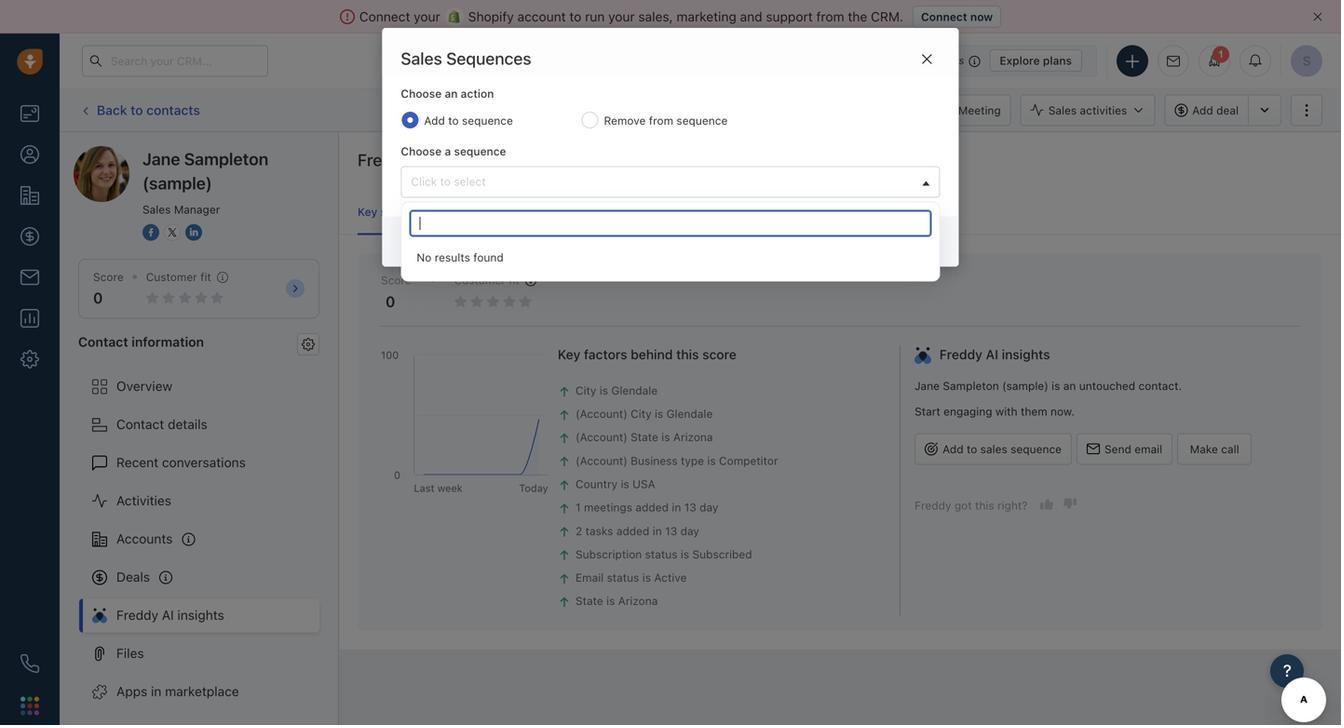 Task type: describe. For each thing, give the bounding box(es) containing it.
add to sequence
[[424, 114, 513, 127]]

trial
[[868, 55, 887, 67]]

connect your
[[359, 9, 440, 24]]

manager
[[174, 203, 220, 216]]

2 horizontal spatial freddy ai insights
[[940, 347, 1050, 362]]

1 horizontal spatial fit
[[509, 274, 520, 287]]

cancel
[[801, 235, 837, 248]]

apps
[[116, 684, 147, 700]]

remove
[[604, 114, 646, 127]]

is left active
[[643, 572, 651, 585]]

connections
[[670, 206, 736, 219]]

is right type
[[707, 454, 716, 468]]

2 vertical spatial ai
[[162, 608, 174, 623]]

your trial ends in 21 days
[[843, 55, 965, 67]]

type
[[681, 454, 704, 468]]

an inside the sales sequences dialog
[[445, 87, 458, 100]]

shopify account to run your sales, marketing and support from the crm.
[[468, 9, 904, 24]]

is left "usa"
[[621, 478, 630, 491]]

13 for 2 tasks added in 13 day
[[665, 525, 677, 538]]

add to sales sequence
[[943, 443, 1062, 456]]

results
[[435, 251, 470, 264]]

in right apps
[[151, 684, 162, 700]]

(account) business type is competitor
[[576, 454, 778, 468]]

in for tasks
[[653, 525, 662, 538]]

sampleton for jane sampleton (sample)
[[184, 149, 269, 169]]

(0) for possible duplicates (0)
[[587, 206, 604, 219]]

files
[[116, 646, 144, 662]]

got
[[955, 499, 972, 512]]

0 horizontal spatial 0
[[93, 289, 103, 307]]

contact information
[[78, 334, 204, 350]]

call button
[[659, 95, 716, 126]]

1 horizontal spatial insights
[[435, 150, 495, 170]]

with
[[996, 405, 1018, 418]]

updates available. click to refresh.
[[618, 103, 801, 116]]

Search your CRM... text field
[[82, 45, 268, 77]]

country is usa
[[576, 478, 656, 491]]

1 horizontal spatial freddy ai insights
[[358, 150, 495, 170]]

sales for sales activities
[[1049, 104, 1077, 117]]

added for tasks
[[617, 525, 650, 538]]

meetings
[[584, 501, 633, 514]]

possible duplicates (0)
[[480, 206, 604, 219]]

2 vertical spatial insights
[[177, 608, 224, 623]]

country
[[576, 478, 618, 491]]

right?
[[998, 499, 1028, 512]]

available.
[[665, 103, 714, 116]]

them
[[1021, 405, 1048, 418]]

0 vertical spatial city
[[576, 384, 597, 397]]

0 vertical spatial from
[[817, 9, 845, 24]]

make call button
[[1178, 434, 1252, 465]]

email status is active
[[576, 572, 687, 585]]

1 vertical spatial ai
[[986, 347, 999, 362]]

score
[[703, 347, 737, 362]]

engaging
[[944, 405, 993, 418]]

action
[[461, 87, 494, 100]]

freshworks switcher image
[[20, 697, 39, 716]]

day for 2 tasks added in 13 day
[[681, 525, 700, 538]]

freddy got this right?
[[915, 499, 1028, 512]]

no results found option
[[409, 242, 932, 273]]

close image
[[1314, 12, 1323, 21]]

add for add to sequence
[[424, 114, 445, 127]]

days
[[942, 55, 965, 67]]

0 horizontal spatial score
[[93, 271, 124, 284]]

active
[[654, 572, 687, 585]]

city is glendale
[[576, 384, 658, 397]]

0 horizontal spatial state
[[576, 595, 603, 608]]

untouched
[[1080, 380, 1136, 393]]

state is arizona
[[576, 595, 658, 608]]

now
[[971, 10, 993, 23]]

status for subscription
[[645, 548, 678, 561]]

refresh.
[[760, 103, 801, 116]]

sequence inside button
[[1011, 443, 1062, 456]]

0 button
[[93, 289, 103, 307]]

meeting
[[959, 104, 1001, 117]]

1 vertical spatial insights
[[1002, 347, 1050, 362]]

choose for choose an action
[[401, 87, 442, 100]]

information
[[132, 334, 204, 350]]

sequence for remove from sequence
[[677, 114, 728, 127]]

in for meetings
[[672, 501, 681, 514]]

1 horizontal spatial score 0
[[381, 274, 412, 310]]

recent
[[116, 455, 158, 471]]

send email button
[[1077, 434, 1173, 465]]

apps in marketplace
[[116, 684, 239, 700]]

recent conversations
[[116, 455, 246, 471]]

1 horizontal spatial city
[[631, 408, 652, 421]]

21
[[928, 55, 939, 67]]

key scoring factors
[[358, 206, 462, 219]]

click inside "link"
[[718, 103, 743, 116]]

1 vertical spatial this
[[975, 499, 995, 512]]

connect for connect now
[[921, 10, 968, 23]]

1 vertical spatial factors
[[584, 347, 628, 362]]

factors inside key scoring factors link
[[424, 206, 462, 219]]

0 horizontal spatial this
[[676, 347, 699, 362]]

subscription status is subscribed
[[576, 548, 752, 561]]

freddy left got
[[915, 499, 952, 512]]

choose an action
[[401, 87, 494, 100]]

1 for 1 meetings added in 13 day
[[576, 501, 581, 514]]

sales manager
[[143, 203, 220, 216]]

click to select button
[[401, 166, 941, 198]]

1 horizontal spatial arizona
[[673, 431, 713, 444]]

add for add deal
[[1193, 104, 1214, 117]]

subscribed
[[693, 548, 752, 561]]

possible for possible duplicates (0)
[[480, 206, 525, 219]]

phone image
[[20, 655, 39, 674]]

deal
[[1217, 104, 1239, 117]]

1 horizontal spatial customer
[[454, 274, 506, 287]]

1 horizontal spatial state
[[631, 431, 659, 444]]

updates available. click to refresh. link
[[591, 93, 810, 127]]

shopify
[[468, 9, 514, 24]]

sampleton for jane sampleton (sample) is an untouched contact.
[[943, 380, 999, 393]]

meeting button
[[931, 95, 1012, 126]]

0 horizontal spatial customer
[[146, 271, 197, 284]]

call
[[687, 104, 706, 117]]

back to contacts
[[97, 102, 200, 118]]

mng settings image
[[302, 338, 315, 351]]

deals
[[116, 570, 150, 585]]

jane for jane sampleton (sample)
[[143, 149, 180, 169]]

updates
[[618, 103, 662, 116]]

your
[[843, 55, 865, 67]]

2
[[576, 525, 582, 538]]

is up now.
[[1052, 380, 1061, 393]]

jane sampleton (sample)
[[143, 149, 269, 193]]

is down email status is active
[[607, 595, 615, 608]]

sales,
[[639, 9, 673, 24]]

1 horizontal spatial 0
[[386, 293, 395, 310]]

contact.
[[1139, 380, 1182, 393]]

0 horizontal spatial score 0
[[93, 271, 124, 307]]

no
[[417, 251, 432, 264]]

subscription
[[576, 548, 642, 561]]

and
[[740, 9, 763, 24]]

sales for sales manager
[[143, 203, 171, 216]]

remove from sequence
[[604, 114, 728, 127]]



Task type: vqa. For each thing, say whether or not it's contained in the screenshot.
Jane Sampleton (sample) is an untouched contact. (Sample)
yes



Task type: locate. For each thing, give the bounding box(es) containing it.
status up active
[[645, 548, 678, 561]]

1 vertical spatial (account)
[[576, 431, 628, 444]]

to right back
[[131, 102, 143, 118]]

0 horizontal spatial an
[[445, 87, 458, 100]]

key up city is glendale
[[558, 347, 581, 362]]

send
[[1105, 443, 1132, 456]]

customer down found
[[454, 274, 506, 287]]

2 horizontal spatial insights
[[1002, 347, 1050, 362]]

possible connections (0)
[[622, 206, 756, 219]]

click to select
[[411, 175, 486, 188]]

(0) right duplicates
[[587, 206, 604, 219]]

0 vertical spatial (account)
[[576, 408, 628, 421]]

sales sequences dialog
[[382, 28, 959, 267]]

2 vertical spatial sales
[[143, 203, 171, 216]]

start engaging with them now.
[[915, 405, 1075, 418]]

2 your from the left
[[608, 9, 635, 24]]

3 (account) from the top
[[576, 454, 628, 468]]

to for back to contacts
[[131, 102, 143, 118]]

possible down "click to select" dropdown button
[[622, 206, 667, 219]]

your up sales sequences
[[414, 9, 440, 24]]

back
[[97, 102, 127, 118]]

is up (account) city is glendale
[[600, 384, 608, 397]]

0 horizontal spatial 13
[[665, 525, 677, 538]]

1 horizontal spatial 13
[[684, 501, 697, 514]]

0 vertical spatial key
[[358, 206, 377, 219]]

1 horizontal spatial email
[[611, 104, 639, 117]]

2 horizontal spatial sales
[[1049, 104, 1077, 117]]

click
[[718, 103, 743, 116], [411, 175, 437, 188]]

email for email
[[611, 104, 639, 117]]

add inside the sales sequences dialog
[[424, 114, 445, 127]]

0 horizontal spatial 1
[[576, 501, 581, 514]]

(sample) up sales manager
[[143, 173, 212, 193]]

(0)
[[587, 206, 604, 219], [739, 206, 756, 219]]

glendale up type
[[667, 408, 713, 421]]

insights up marketplace
[[177, 608, 224, 623]]

choose for choose a sequence
[[401, 145, 442, 158]]

state down (account) city is glendale
[[631, 431, 659, 444]]

the
[[848, 9, 868, 24]]

sampleton inside jane sampleton (sample)
[[184, 149, 269, 169]]

ends
[[890, 55, 913, 67]]

choose up "add to sequence"
[[401, 87, 442, 100]]

sequence for choose a sequence
[[454, 145, 506, 158]]

jane for jane sampleton (sample) is an untouched contact.
[[915, 380, 940, 393]]

1
[[1219, 48, 1224, 60], [576, 501, 581, 514]]

1 vertical spatial city
[[631, 408, 652, 421]]

sales for sales sequences
[[401, 48, 442, 68]]

1 horizontal spatial factors
[[584, 347, 628, 362]]

contact for contact information
[[78, 334, 128, 350]]

sales left manager
[[143, 203, 171, 216]]

0 vertical spatial glendale
[[612, 384, 658, 397]]

marketplace
[[165, 684, 239, 700]]

0 horizontal spatial email
[[576, 572, 604, 585]]

ai
[[415, 150, 431, 170], [986, 347, 999, 362], [162, 608, 174, 623]]

1 right send email 'image'
[[1219, 48, 1224, 60]]

now.
[[1051, 405, 1075, 418]]

1 vertical spatial status
[[607, 572, 640, 585]]

this right got
[[975, 499, 995, 512]]

1 horizontal spatial ai
[[415, 150, 431, 170]]

insights up select
[[435, 150, 495, 170]]

call link
[[659, 95, 716, 126]]

status up state is arizona
[[607, 572, 640, 585]]

glendale up (account) city is glendale
[[612, 384, 658, 397]]

to for click to select
[[440, 175, 451, 188]]

sales up 'choose an action'
[[401, 48, 442, 68]]

(account) for (account) business type is competitor
[[576, 454, 628, 468]]

score down scoring
[[381, 274, 412, 287]]

1 horizontal spatial sales
[[401, 48, 442, 68]]

freddy ai insights up click to select
[[358, 150, 495, 170]]

13 for 1 meetings added in 13 day
[[684, 501, 697, 514]]

0 horizontal spatial jane
[[143, 149, 180, 169]]

1 vertical spatial day
[[681, 525, 700, 538]]

customer fit
[[146, 271, 211, 284], [454, 274, 520, 287]]

1 choose from the top
[[401, 87, 442, 100]]

0 horizontal spatial insights
[[177, 608, 224, 623]]

13 down type
[[684, 501, 697, 514]]

0 horizontal spatial freddy ai insights
[[116, 608, 224, 623]]

choose left a
[[401, 145, 442, 158]]

no results found
[[417, 251, 504, 264]]

(sample) for jane sampleton (sample)
[[143, 173, 212, 193]]

0 horizontal spatial sampleton
[[184, 149, 269, 169]]

ai up apps in marketplace
[[162, 608, 174, 623]]

possible down select
[[480, 206, 525, 219]]

phone element
[[11, 646, 48, 683]]

0 vertical spatial sales
[[401, 48, 442, 68]]

freddy up scoring
[[358, 150, 411, 170]]

to for add to sequence
[[448, 114, 459, 127]]

add down 'choose an action'
[[424, 114, 445, 127]]

0 vertical spatial 1
[[1219, 48, 1224, 60]]

1 vertical spatial sales
[[1049, 104, 1077, 117]]

0 vertical spatial day
[[700, 501, 719, 514]]

freddy down the deals
[[116, 608, 158, 623]]

customer up information
[[146, 271, 197, 284]]

to left select
[[440, 175, 451, 188]]

behind
[[631, 347, 673, 362]]

sales sequences
[[401, 48, 532, 68]]

0 horizontal spatial day
[[681, 525, 700, 538]]

factors up city is glendale
[[584, 347, 628, 362]]

add deal
[[1193, 104, 1239, 117]]

send email
[[1105, 443, 1163, 456]]

to left run
[[570, 9, 582, 24]]

1 possible from the left
[[480, 206, 525, 219]]

customer fit down found
[[454, 274, 520, 287]]

account
[[518, 9, 566, 24]]

from inside the sales sequences dialog
[[649, 114, 674, 127]]

0 vertical spatial (sample)
[[143, 173, 212, 193]]

in up 2 tasks added in 13 day
[[672, 501, 681, 514]]

choose a sequence
[[401, 145, 506, 158]]

0 horizontal spatial glendale
[[612, 384, 658, 397]]

city
[[576, 384, 597, 397], [631, 408, 652, 421]]

added down "usa"
[[636, 501, 669, 514]]

2 choose from the top
[[401, 145, 442, 158]]

to inside "link"
[[747, 103, 757, 116]]

score 0 up contact information
[[93, 271, 124, 307]]

None search field
[[409, 210, 932, 237]]

email
[[1135, 443, 1163, 456]]

1 vertical spatial 13
[[665, 525, 677, 538]]

city up the (account) state is arizona
[[631, 408, 652, 421]]

1 horizontal spatial 1
[[1219, 48, 1224, 60]]

1 your from the left
[[414, 9, 440, 24]]

state down email status is active
[[576, 595, 603, 608]]

to down 'choose an action'
[[448, 114, 459, 127]]

1 horizontal spatial add
[[943, 443, 964, 456]]

status
[[645, 548, 678, 561], [607, 572, 640, 585]]

0 vertical spatial an
[[445, 87, 458, 100]]

1 (0) from the left
[[587, 206, 604, 219]]

0 horizontal spatial possible
[[480, 206, 525, 219]]

1 horizontal spatial from
[[817, 9, 845, 24]]

(account)
[[576, 408, 628, 421], [576, 431, 628, 444], [576, 454, 628, 468]]

connect up sales sequences
[[359, 9, 410, 24]]

1 vertical spatial key
[[558, 347, 581, 362]]

1 vertical spatial glendale
[[667, 408, 713, 421]]

1 horizontal spatial customer fit
[[454, 274, 520, 287]]

(account) for (account) state is arizona
[[576, 431, 628, 444]]

this left "score"
[[676, 347, 699, 362]]

0 horizontal spatial from
[[649, 114, 674, 127]]

1 vertical spatial state
[[576, 595, 603, 608]]

connect now button
[[913, 6, 1002, 28]]

to
[[570, 9, 582, 24], [131, 102, 143, 118], [747, 103, 757, 116], [448, 114, 459, 127], [440, 175, 451, 188], [967, 443, 978, 456]]

1 horizontal spatial your
[[608, 9, 635, 24]]

day up subscription status is subscribed
[[681, 525, 700, 538]]

freddy ai insights up start engaging with them now.
[[940, 347, 1050, 362]]

score 0 down scoring
[[381, 274, 412, 310]]

1 horizontal spatial click
[[718, 103, 743, 116]]

contact down 0 button
[[78, 334, 128, 350]]

jane sampleton (sample) is an untouched contact.
[[915, 380, 1182, 393]]

1 vertical spatial added
[[617, 525, 650, 538]]

key for key factors behind this score
[[558, 347, 581, 362]]

sampleton up manager
[[184, 149, 269, 169]]

0 horizontal spatial key
[[358, 206, 377, 219]]

add down engaging
[[943, 443, 964, 456]]

to inside dropdown button
[[440, 175, 451, 188]]

0 vertical spatial jane
[[143, 149, 180, 169]]

sequences
[[446, 48, 532, 68]]

score
[[93, 271, 124, 284], [381, 274, 412, 287]]

day up subscribed
[[700, 501, 719, 514]]

0 vertical spatial status
[[645, 548, 678, 561]]

an
[[445, 87, 458, 100], [1064, 380, 1076, 393]]

connect inside button
[[921, 10, 968, 23]]

freddy ai insights
[[358, 150, 495, 170], [940, 347, 1050, 362], [116, 608, 224, 623]]

in up subscription status is subscribed
[[653, 525, 662, 538]]

your right run
[[608, 9, 635, 24]]

connect left the now
[[921, 10, 968, 23]]

is up active
[[681, 548, 690, 561]]

0 horizontal spatial connect
[[359, 9, 410, 24]]

call
[[1222, 443, 1240, 456]]

0 vertical spatial contact
[[78, 334, 128, 350]]

1 vertical spatial freddy ai insights
[[940, 347, 1050, 362]]

insights up jane sampleton (sample) is an untouched contact.
[[1002, 347, 1050, 362]]

sequence
[[462, 114, 513, 127], [677, 114, 728, 127], [454, 145, 506, 158], [1011, 443, 1062, 456]]

0 horizontal spatial status
[[607, 572, 640, 585]]

to left sales
[[967, 443, 978, 456]]

0 horizontal spatial fit
[[200, 271, 211, 284]]

start
[[915, 405, 941, 418]]

connect now
[[921, 10, 993, 23]]

sales activities button
[[1021, 95, 1165, 126], [1021, 95, 1155, 126]]

1 vertical spatial contact
[[116, 417, 164, 432]]

2 vertical spatial (account)
[[576, 454, 628, 468]]

0 vertical spatial this
[[676, 347, 699, 362]]

key scoring factors link
[[358, 189, 462, 235]]

sampleton
[[184, 149, 269, 169], [943, 380, 999, 393]]

1 vertical spatial jane
[[915, 380, 940, 393]]

added
[[636, 501, 669, 514], [617, 525, 650, 538]]

1 vertical spatial arizona
[[618, 595, 658, 608]]

sales inside dialog
[[401, 48, 442, 68]]

jane
[[143, 149, 180, 169], [915, 380, 940, 393]]

1 vertical spatial email
[[576, 572, 604, 585]]

email for email status is active
[[576, 572, 604, 585]]

added for meetings
[[636, 501, 669, 514]]

possible
[[480, 206, 525, 219], [622, 206, 667, 219]]

contacts
[[146, 102, 200, 118]]

jane down contacts
[[143, 149, 180, 169]]

possible connections (0) link
[[622, 189, 756, 235]]

add deal button
[[1165, 95, 1248, 126]]

sales activities
[[1049, 104, 1128, 117]]

contact
[[78, 334, 128, 350], [116, 417, 164, 432]]

1 up 2 at the bottom
[[576, 501, 581, 514]]

possible for possible connections (0)
[[622, 206, 667, 219]]

factors down click to select
[[424, 206, 462, 219]]

arizona down email status is active
[[618, 595, 658, 608]]

jane up start
[[915, 380, 940, 393]]

sales left activities
[[1049, 104, 1077, 117]]

(0) for possible connections (0)
[[739, 206, 756, 219]]

1 (account) from the top
[[576, 408, 628, 421]]

status for email
[[607, 572, 640, 585]]

in left 21
[[916, 55, 925, 67]]

key
[[358, 206, 377, 219], [558, 347, 581, 362]]

1 for 1
[[1219, 48, 1224, 60]]

back to contacts link
[[78, 96, 201, 125]]

day for 1 meetings added in 13 day
[[700, 501, 719, 514]]

1 vertical spatial 1
[[576, 501, 581, 514]]

1 vertical spatial sampleton
[[943, 380, 999, 393]]

explore
[[1000, 54, 1040, 67]]

0 up contact information
[[93, 289, 103, 307]]

0 horizontal spatial customer fit
[[146, 271, 211, 284]]

explore plans
[[1000, 54, 1072, 67]]

glendale
[[612, 384, 658, 397], [667, 408, 713, 421]]

1 horizontal spatial glendale
[[667, 408, 713, 421]]

0 horizontal spatial (0)
[[587, 206, 604, 219]]

conversations
[[162, 455, 246, 471]]

1 vertical spatial choose
[[401, 145, 442, 158]]

key factors behind this score
[[558, 347, 737, 362]]

(sample) up them
[[1002, 380, 1049, 393]]

ai left a
[[415, 150, 431, 170]]

contact up recent
[[116, 417, 164, 432]]

to left refresh.
[[747, 103, 757, 116]]

click inside dropdown button
[[411, 175, 437, 188]]

0 down scoring
[[386, 293, 395, 310]]

1 horizontal spatial an
[[1064, 380, 1076, 393]]

found
[[473, 251, 504, 264]]

activities
[[116, 493, 171, 509]]

2 vertical spatial freddy ai insights
[[116, 608, 224, 623]]

0 horizontal spatial city
[[576, 384, 597, 397]]

(account) state is arizona
[[576, 431, 713, 444]]

key for key scoring factors
[[358, 206, 377, 219]]

an left action
[[445, 87, 458, 100]]

freddy up engaging
[[940, 347, 983, 362]]

plans
[[1043, 54, 1072, 67]]

an up now.
[[1064, 380, 1076, 393]]

click up 'key scoring factors'
[[411, 175, 437, 188]]

cancel button
[[782, 226, 856, 257]]

(account) city is glendale
[[576, 408, 713, 421]]

13
[[684, 501, 697, 514], [665, 525, 677, 538]]

select
[[454, 175, 486, 188]]

to for add to sales sequence
[[967, 443, 978, 456]]

0 vertical spatial arizona
[[673, 431, 713, 444]]

is up '(account) business type is competitor'
[[662, 431, 670, 444]]

jane inside jane sampleton (sample)
[[143, 149, 180, 169]]

to inside button
[[967, 443, 978, 456]]

0 horizontal spatial arizona
[[618, 595, 658, 608]]

is
[[1052, 380, 1061, 393], [600, 384, 608, 397], [655, 408, 664, 421], [662, 431, 670, 444], [707, 454, 716, 468], [621, 478, 630, 491], [681, 548, 690, 561], [643, 572, 651, 585], [607, 595, 615, 608]]

0 horizontal spatial (sample)
[[143, 173, 212, 193]]

0 vertical spatial insights
[[435, 150, 495, 170]]

(sample) for jane sampleton (sample) is an untouched contact.
[[1002, 380, 1049, 393]]

add to sales sequence button
[[915, 434, 1072, 465]]

1 horizontal spatial (0)
[[739, 206, 756, 219]]

(0) right connections in the top of the page
[[739, 206, 756, 219]]

freddy ai insights down the deals
[[116, 608, 224, 623]]

1 horizontal spatial this
[[975, 499, 995, 512]]

0 vertical spatial click
[[718, 103, 743, 116]]

fit down manager
[[200, 271, 211, 284]]

add
[[1193, 104, 1214, 117], [424, 114, 445, 127], [943, 443, 964, 456]]

(account) for (account) city is glendale
[[576, 408, 628, 421]]

email inside button
[[611, 104, 639, 117]]

1 horizontal spatial score
[[381, 274, 412, 287]]

contact for contact details
[[116, 417, 164, 432]]

13 up subscription status is subscribed
[[665, 525, 677, 538]]

(sample) inside jane sampleton (sample)
[[143, 173, 212, 193]]

sequence for add to sequence
[[462, 114, 513, 127]]

key left scoring
[[358, 206, 377, 219]]

0 horizontal spatial sales
[[143, 203, 171, 216]]

ai up start engaging with them now.
[[986, 347, 999, 362]]

0 horizontal spatial factors
[[424, 206, 462, 219]]

is up the (account) state is arizona
[[655, 408, 664, 421]]

duplicates
[[529, 206, 584, 219]]

0 vertical spatial factors
[[424, 206, 462, 219]]

0 vertical spatial email
[[611, 104, 639, 117]]

1 vertical spatial an
[[1064, 380, 1076, 393]]

added down 1 meetings added in 13 day
[[617, 525, 650, 538]]

fit down the possible duplicates (0) link
[[509, 274, 520, 287]]

in for trial
[[916, 55, 925, 67]]

crm.
[[871, 9, 904, 24]]

city up (account) city is glendale
[[576, 384, 597, 397]]

click right call
[[718, 103, 743, 116]]

send email image
[[1167, 55, 1180, 67]]

arizona up type
[[673, 431, 713, 444]]

connect for connect your
[[359, 9, 410, 24]]

0 vertical spatial ai
[[415, 150, 431, 170]]

make
[[1190, 443, 1218, 456]]

choose
[[401, 87, 442, 100], [401, 145, 442, 158]]

1 link
[[1199, 45, 1231, 77]]

2 (account) from the top
[[576, 431, 628, 444]]

1 horizontal spatial possible
[[622, 206, 667, 219]]

add left deal
[[1193, 104, 1214, 117]]

2 possible from the left
[[622, 206, 667, 219]]

freddy
[[358, 150, 411, 170], [940, 347, 983, 362], [915, 499, 952, 512], [116, 608, 158, 623]]

insights
[[435, 150, 495, 170], [1002, 347, 1050, 362], [177, 608, 224, 623]]

add for add to sales sequence
[[943, 443, 964, 456]]

0 horizontal spatial click
[[411, 175, 437, 188]]

0 horizontal spatial ai
[[162, 608, 174, 623]]

explore plans link
[[990, 49, 1083, 72]]

0 horizontal spatial your
[[414, 9, 440, 24]]

2 (0) from the left
[[739, 206, 756, 219]]

0 vertical spatial 13
[[684, 501, 697, 514]]

day
[[700, 501, 719, 514], [681, 525, 700, 538]]

sampleton up engaging
[[943, 380, 999, 393]]

usa
[[633, 478, 656, 491]]

score up 0 button
[[93, 271, 124, 284]]

scoring
[[381, 206, 421, 219]]

make call link
[[1178, 434, 1252, 475]]

customer fit up information
[[146, 271, 211, 284]]



